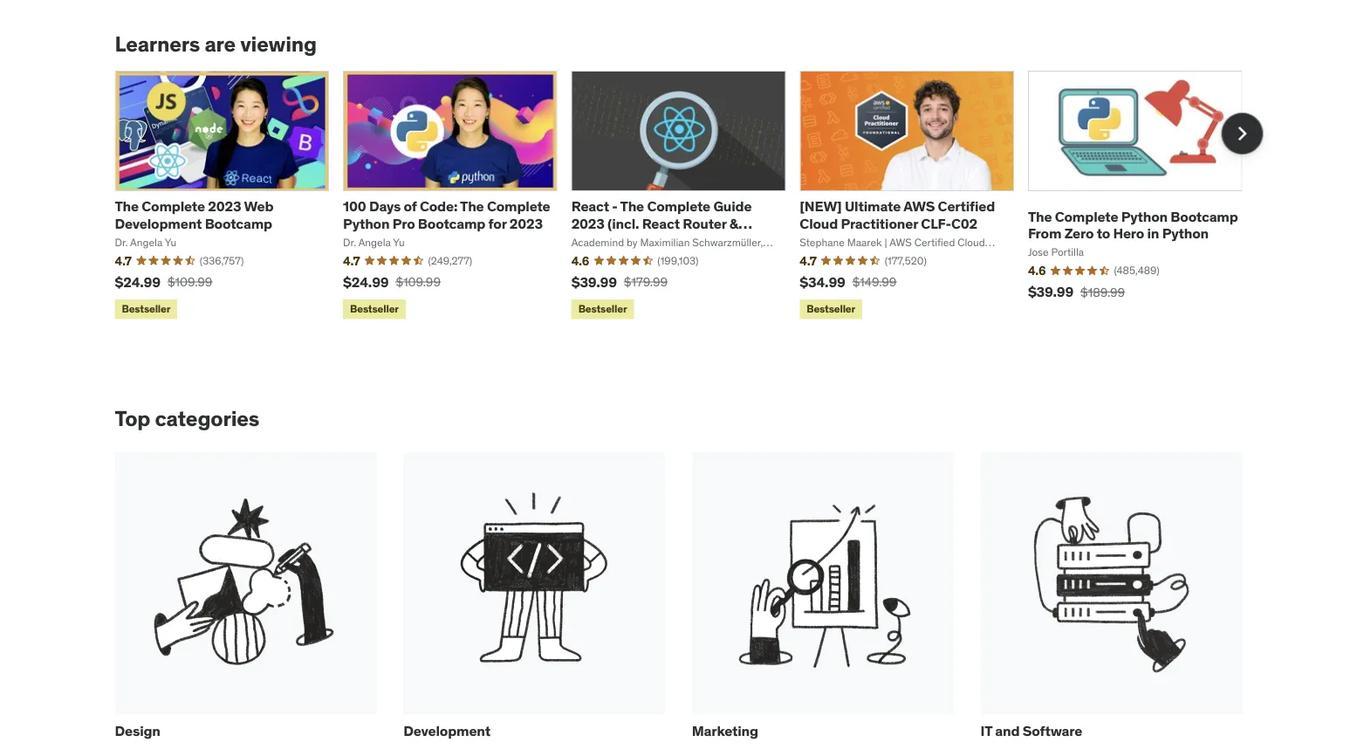 Task type: locate. For each thing, give the bounding box(es) containing it.
complete inside 'the complete 2023 web development bootcamp'
[[142, 197, 205, 215]]

marketing
[[692, 722, 759, 740]]

development
[[115, 214, 202, 232], [403, 722, 491, 740]]

0 horizontal spatial 2023
[[208, 197, 241, 215]]

0 vertical spatial development
[[115, 214, 202, 232]]

python right the to
[[1122, 207, 1168, 225]]

2023 right for
[[510, 214, 543, 232]]

router
[[683, 214, 727, 232]]

web
[[244, 197, 274, 215]]

design
[[115, 722, 160, 740]]

python inside 100 days of code: the complete python pro bootcamp for 2023
[[343, 214, 390, 232]]

1 horizontal spatial bootcamp
[[418, 214, 486, 232]]

bootcamp
[[1171, 207, 1238, 225], [205, 214, 272, 232], [418, 214, 486, 232]]

marketing link
[[692, 452, 954, 749]]

and
[[996, 722, 1020, 740]]

2023
[[208, 197, 241, 215], [510, 214, 543, 232], [572, 214, 605, 232]]

1 horizontal spatial development
[[403, 722, 491, 740]]

python left pro at the left top of page
[[343, 214, 390, 232]]

development inside 'the complete 2023 web development bootcamp'
[[115, 214, 202, 232]]

of
[[404, 197, 417, 215]]

complete
[[142, 197, 205, 215], [487, 197, 550, 215], [647, 197, 711, 215], [1055, 207, 1119, 225]]

days
[[369, 197, 401, 215]]

complete inside the complete python bootcamp from zero to hero in python
[[1055, 207, 1119, 225]]

react
[[572, 197, 609, 215], [642, 214, 680, 232]]

react left -
[[572, 197, 609, 215]]

2023 left web
[[208, 197, 241, 215]]

viewing
[[240, 31, 317, 57]]

[new] ultimate aws certified cloud practitioner clf-c02 link
[[800, 197, 995, 232]]

the inside 'the complete 2023 web development bootcamp'
[[115, 197, 139, 215]]

the complete python bootcamp from zero to hero in python
[[1028, 207, 1238, 242]]

learners are viewing
[[115, 31, 317, 57]]

design link
[[115, 452, 377, 749]]

for
[[488, 214, 507, 232]]

complete inside react - the complete guide 2023 (incl. react router & redux)
[[647, 197, 711, 215]]

development link
[[403, 452, 665, 749]]

react right (incl. at the top of the page
[[642, 214, 680, 232]]

complete inside 100 days of code: the complete python pro bootcamp for 2023
[[487, 197, 550, 215]]

0 horizontal spatial bootcamp
[[205, 214, 272, 232]]

0 horizontal spatial development
[[115, 214, 202, 232]]

2023 left -
[[572, 214, 605, 232]]

top categories
[[115, 405, 259, 432]]

1 horizontal spatial 2023
[[510, 214, 543, 232]]

pro
[[393, 214, 415, 232]]

redux)
[[572, 231, 617, 249]]

0 horizontal spatial react
[[572, 197, 609, 215]]

1 horizontal spatial react
[[642, 214, 680, 232]]

python
[[1122, 207, 1168, 225], [343, 214, 390, 232], [1163, 224, 1209, 242]]

software
[[1023, 722, 1083, 740]]

python right in
[[1163, 224, 1209, 242]]

bootcamp inside 'the complete 2023 web development bootcamp'
[[205, 214, 272, 232]]

2023 inside 'the complete 2023 web development bootcamp'
[[208, 197, 241, 215]]

-
[[612, 197, 618, 215]]

100 days of code: the complete python pro bootcamp for 2023 link
[[343, 197, 550, 232]]

carousel element
[[115, 71, 1264, 323]]

guide
[[714, 197, 752, 215]]

are
[[205, 31, 236, 57]]

react - the complete guide 2023 (incl. react router & redux)
[[572, 197, 752, 249]]

the complete python bootcamp from zero to hero in python link
[[1028, 207, 1238, 242]]

clf-
[[921, 214, 952, 232]]

2 horizontal spatial bootcamp
[[1171, 207, 1238, 225]]

2 horizontal spatial 2023
[[572, 214, 605, 232]]

top
[[115, 405, 150, 432]]

the
[[115, 197, 139, 215], [460, 197, 484, 215], [620, 197, 644, 215], [1028, 207, 1052, 225]]



Task type: describe. For each thing, give the bounding box(es) containing it.
the complete 2023 web development bootcamp link
[[115, 197, 274, 232]]

the inside react - the complete guide 2023 (incl. react router & redux)
[[620, 197, 644, 215]]

100
[[343, 197, 366, 215]]

zero
[[1065, 224, 1094, 242]]

learners
[[115, 31, 200, 57]]

it and software link
[[981, 452, 1243, 749]]

1 vertical spatial development
[[403, 722, 491, 740]]

next image
[[1229, 120, 1257, 148]]

100 days of code: the complete python pro bootcamp for 2023
[[343, 197, 550, 232]]

practitioner
[[841, 214, 918, 232]]

cloud
[[800, 214, 838, 232]]

hero
[[1114, 224, 1145, 242]]

the complete 2023 web development bootcamp
[[115, 197, 274, 232]]

ultimate
[[845, 197, 901, 215]]

code:
[[420, 197, 458, 215]]

categories
[[155, 405, 259, 432]]

the inside the complete python bootcamp from zero to hero in python
[[1028, 207, 1052, 225]]

certified
[[938, 197, 995, 215]]

(incl.
[[608, 214, 639, 232]]

to
[[1097, 224, 1111, 242]]

[new]
[[800, 197, 842, 215]]

c02
[[952, 214, 978, 232]]

it
[[981, 722, 993, 740]]

bootcamp inside the complete python bootcamp from zero to hero in python
[[1171, 207, 1238, 225]]

bootcamp inside 100 days of code: the complete python pro bootcamp for 2023
[[418, 214, 486, 232]]

[new] ultimate aws certified cloud practitioner clf-c02
[[800, 197, 995, 232]]

it and software
[[981, 722, 1083, 740]]

the inside 100 days of code: the complete python pro bootcamp for 2023
[[460, 197, 484, 215]]

in
[[1148, 224, 1160, 242]]

from
[[1028, 224, 1062, 242]]

2023 inside react - the complete guide 2023 (incl. react router & redux)
[[572, 214, 605, 232]]

2023 inside 100 days of code: the complete python pro bootcamp for 2023
[[510, 214, 543, 232]]

&
[[730, 214, 739, 232]]

react - the complete guide 2023 (incl. react router & redux) link
[[572, 197, 753, 249]]

aws
[[904, 197, 935, 215]]



Task type: vqa. For each thing, say whether or not it's contained in the screenshot.
Complete inside the 100 Days of Code: The Complete Python Pro Bootcamp for 2023
yes



